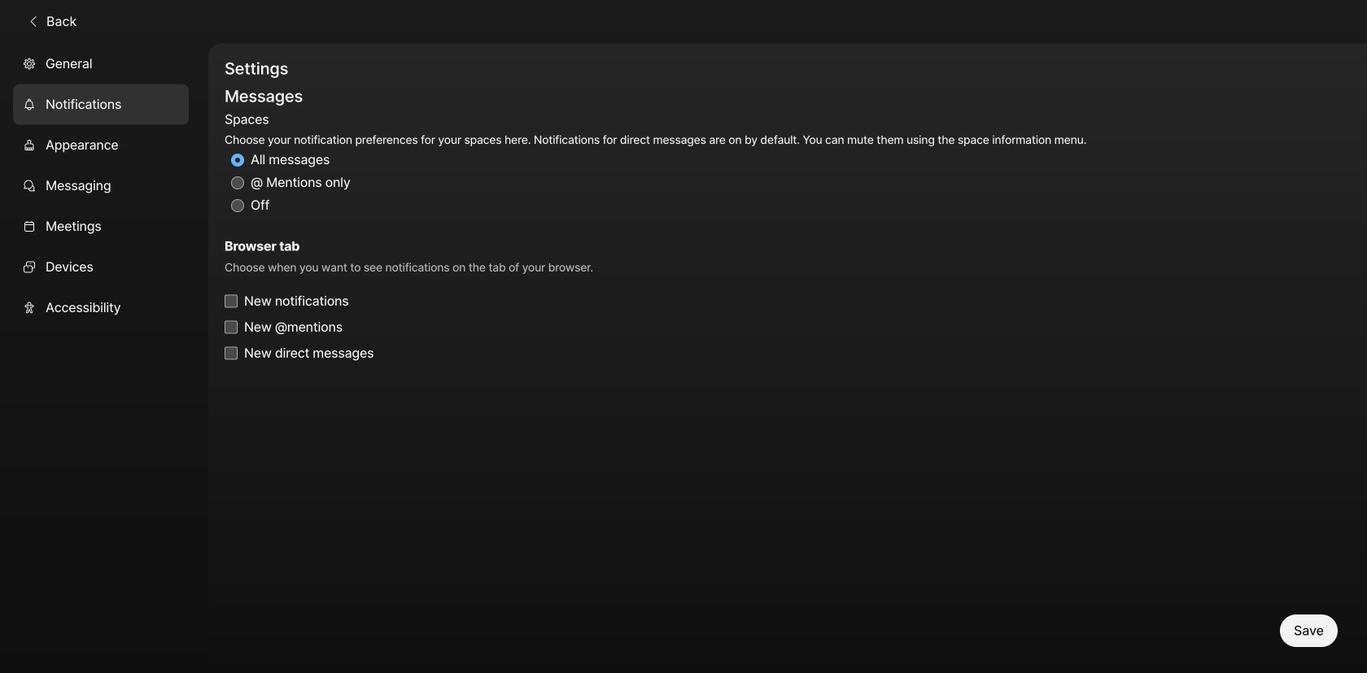 Task type: describe. For each thing, give the bounding box(es) containing it.
meetings tab
[[13, 206, 189, 247]]

settings navigation
[[0, 43, 208, 674]]

accessibility tab
[[13, 288, 189, 328]]

@ Mentions only radio
[[231, 177, 244, 190]]

general tab
[[13, 43, 189, 84]]

All messages radio
[[231, 154, 244, 167]]

notifications tab
[[13, 84, 189, 125]]



Task type: vqa. For each thing, say whether or not it's contained in the screenshot.
off Option
yes



Task type: locate. For each thing, give the bounding box(es) containing it.
devices tab
[[13, 247, 189, 288]]

messaging tab
[[13, 166, 189, 206]]

appearance tab
[[13, 125, 189, 166]]

Off radio
[[231, 199, 244, 212]]

option group
[[225, 109, 1087, 217]]



